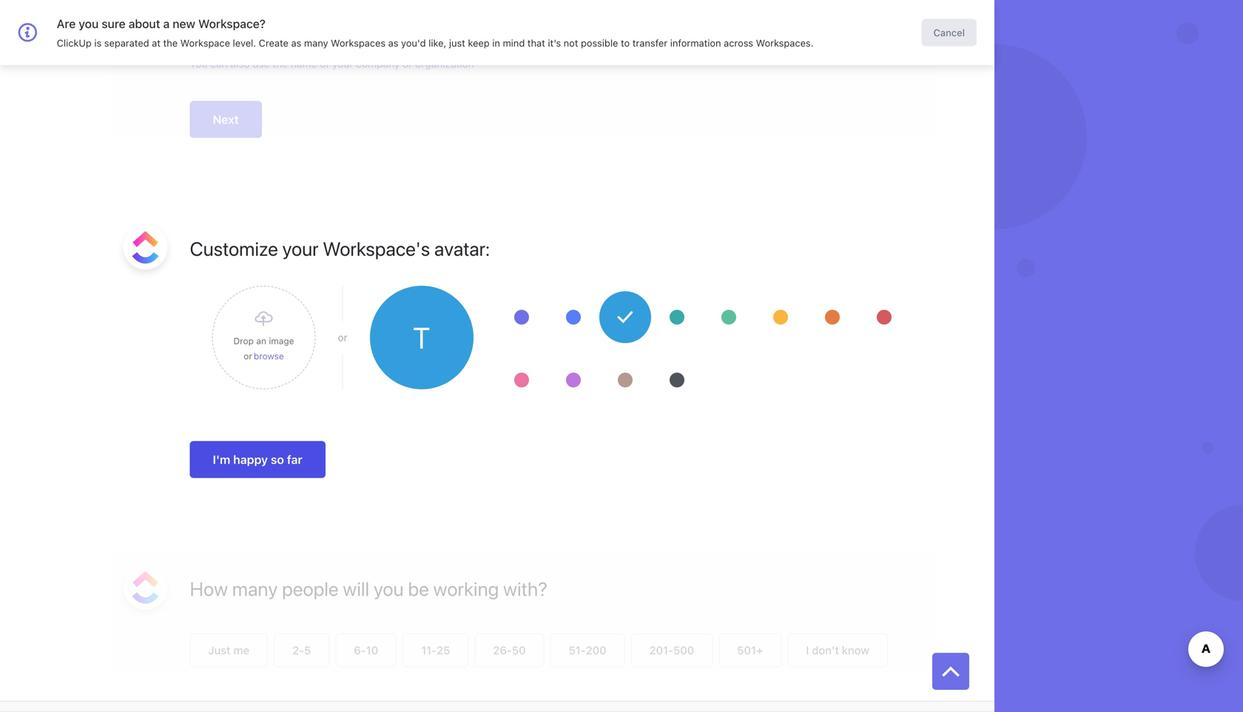 Task type: describe. For each thing, give the bounding box(es) containing it.
26-
[[493, 644, 512, 657]]

workspace
[[180, 37, 230, 48]]

you can also use the name of your company or organization
[[190, 58, 474, 70]]

drop an image or browse
[[233, 336, 294, 361]]

6-
[[354, 644, 366, 657]]

are
[[57, 17, 76, 31]]

51-200
[[569, 644, 607, 657]]

with?
[[503, 578, 548, 601]]

avatar:
[[434, 238, 490, 260]]

don't
[[812, 644, 839, 657]]

far
[[287, 453, 303, 467]]

of
[[320, 58, 329, 70]]

workspace's
[[323, 238, 430, 260]]

i'm
[[213, 453, 230, 467]]

customize
[[190, 238, 278, 260]]

25
[[437, 644, 450, 657]]

i'm happy so far
[[213, 453, 303, 467]]

name
[[291, 58, 317, 70]]

1 vertical spatial the
[[273, 58, 288, 70]]

know
[[842, 644, 870, 657]]

clickup logo image for how many people will you be working with?
[[132, 572, 159, 604]]

clickup
[[57, 37, 92, 48]]

50
[[512, 644, 526, 657]]

i don't know
[[806, 644, 870, 657]]

10
[[366, 644, 378, 657]]

51-
[[569, 644, 586, 657]]

200
[[586, 644, 607, 657]]

or inside drop an image or browse
[[244, 351, 252, 361]]

0 horizontal spatial many
[[232, 578, 278, 601]]

be
[[408, 578, 429, 601]]

just
[[208, 644, 231, 657]]

i'm happy so far button
[[190, 441, 326, 478]]

new
[[173, 17, 195, 31]]

workspaces
[[331, 37, 386, 48]]

working
[[433, 578, 499, 601]]

0 horizontal spatial your
[[282, 238, 319, 260]]

2 as from the left
[[388, 37, 399, 48]]

the inside are you sure about a new workspace? clickup is separated at the workspace level. create as many workspaces as you'd like, just keep in mind that it's not possible to transfer information across workspaces.
[[163, 37, 178, 48]]

will
[[343, 578, 369, 601]]

i
[[806, 644, 809, 657]]

transfer
[[633, 37, 668, 48]]

2-
[[292, 644, 304, 657]]

26-50
[[493, 644, 526, 657]]

across
[[724, 37, 754, 48]]

501+
[[737, 644, 763, 657]]

browse
[[254, 351, 284, 361]]



Task type: locate. For each thing, give the bounding box(es) containing it.
use
[[253, 58, 270, 70]]

people
[[282, 578, 339, 601]]

0 horizontal spatial as
[[291, 37, 301, 48]]

11-25
[[421, 644, 450, 657]]

2-5
[[292, 644, 311, 657]]

t
[[413, 320, 430, 355]]

1 horizontal spatial many
[[304, 37, 328, 48]]

workspaces.
[[756, 37, 814, 48]]

0 vertical spatial clickup logo image
[[132, 231, 159, 264]]

clickup logo image for customize your workspace's avatar:
[[132, 231, 159, 264]]

in
[[492, 37, 500, 48]]

as
[[291, 37, 301, 48], [388, 37, 399, 48]]

1 vertical spatial your
[[282, 238, 319, 260]]

can
[[210, 58, 228, 70]]

1 vertical spatial clickup logo image
[[132, 572, 159, 604]]

6-10
[[354, 644, 378, 657]]

your right of
[[332, 58, 353, 70]]

level.
[[233, 37, 256, 48]]

1 horizontal spatial or
[[338, 332, 348, 344]]

500
[[674, 644, 694, 657]]

company
[[356, 58, 400, 70]]

cancel
[[943, 14, 979, 27], [934, 27, 965, 38]]

your
[[332, 58, 353, 70], [282, 238, 319, 260]]

a
[[163, 17, 170, 31]]

sure
[[102, 17, 126, 31]]

it's
[[548, 37, 561, 48]]

or
[[403, 58, 413, 70], [338, 332, 348, 344], [244, 351, 252, 361]]

possible
[[581, 37, 618, 48]]

create
[[259, 37, 289, 48]]

201-500
[[650, 644, 694, 657]]

1 vertical spatial you
[[374, 578, 404, 601]]

as left the you'd at the left top
[[388, 37, 399, 48]]

like,
[[429, 37, 447, 48]]

0 vertical spatial or
[[403, 58, 413, 70]]

1 vertical spatial or
[[338, 332, 348, 344]]

image
[[269, 336, 294, 346]]

0 vertical spatial your
[[332, 58, 353, 70]]

mind
[[503, 37, 525, 48]]

0 horizontal spatial the
[[163, 37, 178, 48]]

to
[[621, 37, 630, 48]]

2 clickup logo image from the top
[[132, 572, 159, 604]]

keep
[[468, 37, 490, 48]]

many
[[304, 37, 328, 48], [232, 578, 278, 601]]

you
[[79, 17, 99, 31], [374, 578, 404, 601]]

workspace?
[[198, 17, 266, 31]]

organization
[[415, 58, 474, 70]]

your right customize
[[282, 238, 319, 260]]

many up of
[[304, 37, 328, 48]]

1 as from the left
[[291, 37, 301, 48]]

are you sure about a new workspace? clickup is separated at the workspace level. create as many workspaces as you'd like, just keep in mind that it's not possible to transfer information across workspaces.
[[57, 17, 814, 48]]

customize your workspace's avatar:
[[190, 238, 490, 260]]

you left be
[[374, 578, 404, 601]]

1 vertical spatial many
[[232, 578, 278, 601]]

that
[[528, 37, 545, 48]]

also
[[230, 58, 250, 70]]

0 vertical spatial the
[[163, 37, 178, 48]]

me
[[233, 644, 249, 657]]

you'd
[[401, 37, 426, 48]]

so
[[271, 453, 284, 467]]

or down drop
[[244, 351, 252, 361]]

about
[[129, 17, 160, 31]]

at
[[152, 37, 161, 48]]

or right the image at top
[[338, 332, 348, 344]]

separated
[[104, 37, 149, 48]]

11-
[[421, 644, 437, 657]]

clickup logo image
[[132, 231, 159, 264], [132, 572, 159, 604]]

0 horizontal spatial you
[[79, 17, 99, 31]]

1 clickup logo image from the top
[[132, 231, 159, 264]]

next button
[[190, 101, 262, 138]]

1 horizontal spatial your
[[332, 58, 353, 70]]

how
[[190, 578, 228, 601]]

next
[[213, 112, 239, 127]]

is
[[94, 37, 102, 48]]

the right "use"
[[273, 58, 288, 70]]

0 vertical spatial many
[[304, 37, 328, 48]]

happy
[[233, 453, 268, 467]]

0 horizontal spatial or
[[244, 351, 252, 361]]

201-
[[650, 644, 674, 657]]

None text field
[[190, 0, 924, 41]]

1 horizontal spatial the
[[273, 58, 288, 70]]

you up 'is'
[[79, 17, 99, 31]]

5
[[304, 644, 311, 657]]

2 vertical spatial or
[[244, 351, 252, 361]]

many right how
[[232, 578, 278, 601]]

1 horizontal spatial as
[[388, 37, 399, 48]]

you
[[190, 58, 208, 70]]

drop
[[233, 336, 254, 346]]

as up name
[[291, 37, 301, 48]]

2 horizontal spatial or
[[403, 58, 413, 70]]

the right at
[[163, 37, 178, 48]]

just me
[[208, 644, 249, 657]]

not
[[564, 37, 578, 48]]

the
[[163, 37, 178, 48], [273, 58, 288, 70]]

many inside are you sure about a new workspace? clickup is separated at the workspace level. create as many workspaces as you'd like, just keep in mind that it's not possible to transfer information across workspaces.
[[304, 37, 328, 48]]

information
[[670, 37, 721, 48]]

just
[[449, 37, 465, 48]]

how many people will you be working with?
[[190, 578, 548, 601]]

0 vertical spatial you
[[79, 17, 99, 31]]

an
[[256, 336, 266, 346]]

you inside are you sure about a new workspace? clickup is separated at the workspace level. create as many workspaces as you'd like, just keep in mind that it's not possible to transfer information across workspaces.
[[79, 17, 99, 31]]

or down the you'd at the left top
[[403, 58, 413, 70]]

1 horizontal spatial you
[[374, 578, 404, 601]]



Task type: vqa. For each thing, say whether or not it's contained in the screenshot.
"the" to the right
yes



